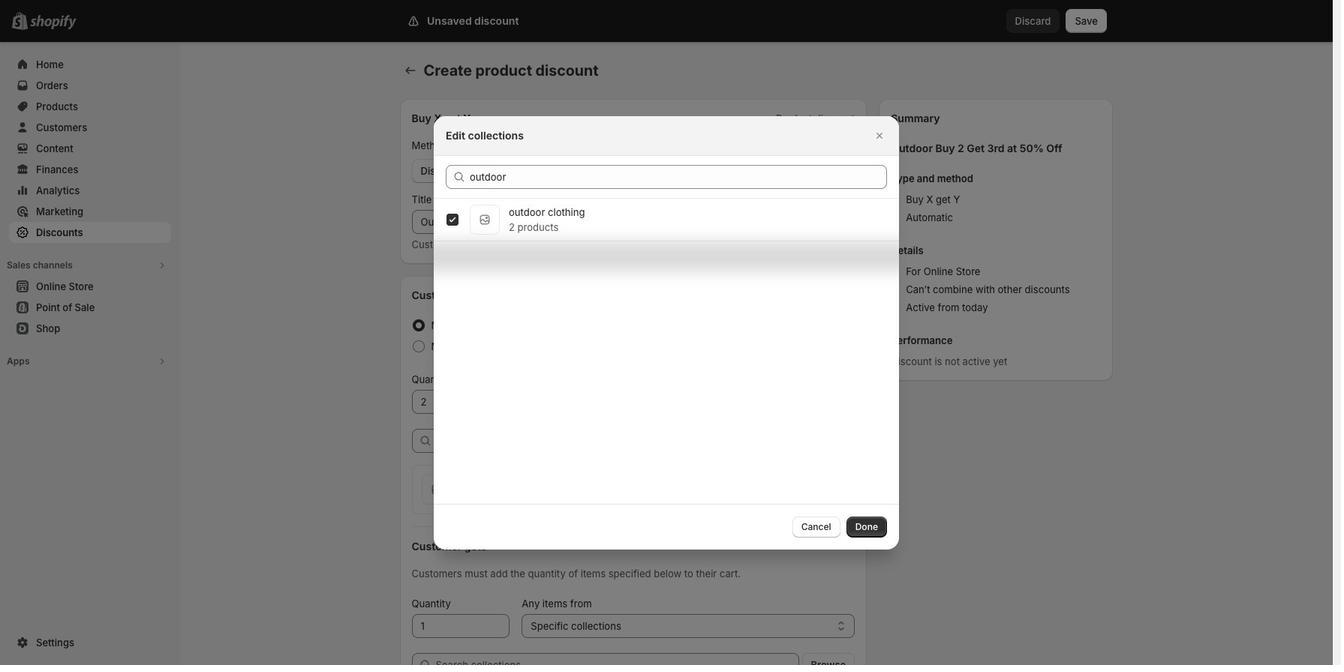 Task type: vqa. For each thing, say whether or not it's contained in the screenshot.
My Store IMAGE
no



Task type: describe. For each thing, give the bounding box(es) containing it.
Search collections text field
[[470, 165, 887, 189]]

shopify image
[[30, 15, 77, 30]]



Task type: locate. For each thing, give the bounding box(es) containing it.
dialog
[[0, 116, 1333, 550]]



